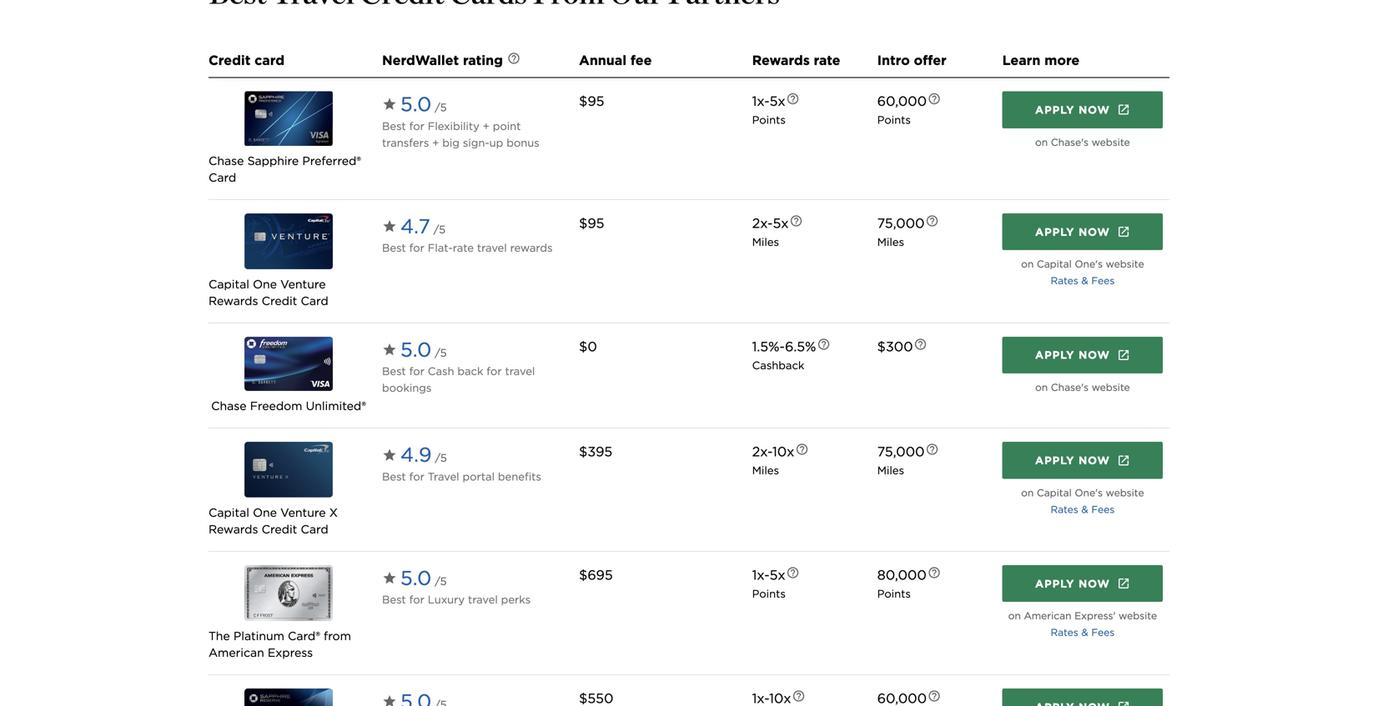 Task type: vqa. For each thing, say whether or not it's contained in the screenshot.
5.0 associated with $695
yes



Task type: describe. For each thing, give the bounding box(es) containing it.
& for 4.9
[[1081, 504, 1088, 516]]

5.0 for $695
[[400, 566, 431, 591]]

1 apply now from the top
[[1035, 103, 1110, 116]]

card inside "chase sapphire preferred® card"
[[209, 171, 236, 185]]

1 best from the top
[[382, 120, 406, 132]]

$300
[[877, 339, 913, 355]]

$95 for 4.7
[[579, 215, 604, 231]]

2x-10x
[[752, 444, 794, 460]]

for up the transfers
[[409, 120, 425, 132]]

2 vertical spatial reward rate details image
[[792, 690, 805, 703]]

$695
[[579, 567, 613, 583]]

capital one venture rewards credit card
[[209, 277, 328, 308]]

/5 for chase sapphire preferred® card
[[435, 101, 447, 114]]

freedom
[[250, 399, 302, 413]]

1x-5x for 60,000
[[752, 93, 785, 109]]

fee
[[630, 52, 652, 68]]

0 vertical spatial +
[[483, 120, 490, 132]]

up
[[489, 136, 503, 149]]

75,000 for 4.7
[[877, 215, 925, 231]]

one for 4.9
[[253, 506, 277, 520]]

1x- for 60,000
[[752, 93, 770, 109]]

transfers
[[382, 136, 429, 149]]

5x for 80,000
[[770, 567, 785, 583]]

best for for $95
[[382, 120, 428, 132]]

more
[[1044, 52, 1080, 68]]

travel for cash back for travel bookings
[[505, 365, 535, 378]]

apply for credit
[[1035, 454, 1075, 467]]

1x-5x for 80,000
[[752, 567, 785, 583]]

for left luxury
[[409, 594, 425, 607]]

offer
[[914, 52, 947, 68]]

chase for $95
[[209, 154, 244, 168]]

& for 5.0
[[1081, 627, 1088, 639]]

benefits
[[498, 470, 541, 483]]

card®
[[288, 629, 320, 644]]

5.0 for $0
[[400, 338, 431, 362]]

perks
[[501, 594, 531, 607]]

chase freedom unlimited® image image
[[244, 337, 333, 391]]

preferred®
[[302, 154, 361, 168]]

chase sapphire reserve® image image
[[244, 689, 333, 707]]

chase's for 5x
[[1051, 136, 1089, 148]]

5.0 /5 for $695
[[400, 566, 447, 591]]

the platinum card® from american express image image
[[244, 566, 333, 622]]

intro
[[877, 52, 910, 68]]

best for 4.9
[[382, 470, 406, 483]]

intro offer
[[877, 52, 947, 68]]

fees for 4.7
[[1091, 275, 1115, 287]]

intro offer details image for 5.0
[[928, 92, 941, 106]]

4.9 /5
[[400, 443, 447, 467]]

card
[[255, 52, 285, 68]]

rates for 5.0
[[1051, 627, 1078, 639]]

american inside the platinum card® from american express
[[209, 646, 264, 660]]

on capital one's website rates & fees for 4.9
[[1021, 487, 1144, 516]]

best for 4.7
[[382, 242, 406, 255]]

bonus
[[507, 136, 540, 149]]

card inside capital one venture rewards credit card
[[301, 294, 328, 308]]

6.5%
[[785, 339, 816, 355]]

sapphire
[[247, 154, 299, 168]]

apply for card
[[1035, 225, 1075, 238]]

0 vertical spatial credit
[[209, 52, 251, 68]]

miles for intro offer details icon corresponding to 4.7
[[877, 236, 904, 249]]

on chase's website for 1x-5x
[[1035, 136, 1130, 148]]

on for 5.0
[[1008, 610, 1021, 622]]

0 vertical spatial rewards
[[752, 52, 810, 68]]

miles for intro offer details icon for 4.9
[[877, 464, 904, 477]]

learn more
[[1002, 52, 1080, 68]]

$0
[[579, 339, 597, 355]]

2x- for 4.9
[[752, 444, 772, 460]]

best for travel portal benefits
[[382, 470, 541, 483]]

how are nerdwallet's ratings determined? image
[[507, 52, 520, 65]]

points for intro offer details image
[[877, 588, 911, 601]]

intro offer details image for 4.7
[[926, 214, 939, 228]]

now for credit
[[1079, 454, 1110, 467]]

x
[[329, 506, 338, 520]]

rates & fees link for 4.7
[[1051, 275, 1115, 287]]

from
[[324, 629, 351, 644]]

0 vertical spatial rate
[[814, 52, 840, 68]]

intro offer details image
[[927, 566, 941, 580]]

$95 for 5.0
[[579, 93, 604, 109]]

nerdwallet rating
[[382, 52, 503, 68]]

1 vertical spatial rate
[[453, 242, 474, 255]]

luxury
[[428, 594, 465, 607]]

express
[[268, 646, 313, 660]]

point
[[493, 120, 521, 132]]

chase's for 6.5%
[[1051, 382, 1089, 394]]

1 apply now link from the top
[[1002, 91, 1163, 128]]

rates & fees link for 5.0
[[1051, 627, 1115, 639]]

one for 4.7
[[253, 277, 277, 291]]

flexibility
[[428, 120, 479, 132]]

points for intro offer details icon for 5.0
[[877, 114, 911, 126]]

apply now link for card
[[1002, 214, 1163, 250]]

credit inside capital one venture rewards credit card
[[262, 294, 297, 308]]

2x-5x
[[752, 215, 789, 231]]

portal
[[463, 470, 495, 483]]

credit inside capital one venture x rewards credit card
[[262, 523, 297, 537]]

rewards inside capital one venture x rewards credit card
[[209, 523, 258, 537]]

reward rate details image for 4.7
[[789, 214, 803, 228]]

apply now for card
[[1035, 225, 1110, 238]]

flexibility + point transfers + big sign-up bonus
[[382, 120, 540, 149]]

back
[[457, 365, 483, 378]]

reward rate details image for 1.5%-6.5%
[[817, 338, 830, 351]]

3 apply now link from the top
[[1002, 337, 1163, 374]]

80,000
[[877, 567, 927, 583]]

capital inside capital one venture rewards credit card
[[209, 277, 249, 291]]

rewards rate
[[752, 52, 840, 68]]

1x- for 80,000
[[752, 567, 770, 583]]

points for reward rate details icon corresponding to 5.0
[[752, 114, 786, 126]]

learn
[[1002, 52, 1040, 68]]

rewards
[[510, 242, 553, 255]]

5.0 /5 for $0
[[400, 338, 447, 362]]

apply now for express
[[1035, 577, 1110, 590]]

5x for 60,000
[[770, 93, 785, 109]]



Task type: locate. For each thing, give the bounding box(es) containing it.
4 apply from the top
[[1035, 454, 1075, 467]]

$395
[[579, 444, 612, 460]]

2 vertical spatial rates
[[1051, 627, 1078, 639]]

one inside capital one venture x rewards credit card
[[253, 506, 277, 520]]

3 fees from the top
[[1091, 627, 1115, 639]]

2 1x- from the top
[[752, 567, 770, 583]]

rates for 4.9
[[1051, 504, 1078, 516]]

capital inside capital one venture x rewards credit card
[[209, 506, 249, 520]]

website inside on american express' website rates & fees
[[1119, 610, 1157, 622]]

+ left big
[[432, 136, 439, 149]]

2 apply now from the top
[[1035, 225, 1110, 238]]

1x-
[[752, 93, 770, 109], [752, 567, 770, 583]]

0 vertical spatial 5.0 /5
[[400, 92, 447, 116]]

one's
[[1075, 258, 1103, 270], [1075, 487, 1103, 499]]

1 horizontal spatial rate
[[814, 52, 840, 68]]

rating
[[463, 52, 503, 68]]

one down capital one venture x rewards credit card image
[[253, 506, 277, 520]]

4 best from the top
[[382, 470, 406, 483]]

venture for 4.9
[[280, 506, 326, 520]]

one down 'capital one venture rewards credit card image'
[[253, 277, 277, 291]]

2 5.0 /5 from the top
[[400, 338, 447, 362]]

1 vertical spatial $95
[[579, 215, 604, 231]]

annual fee
[[579, 52, 652, 68]]

/5 for capital one venture x rewards credit card
[[435, 452, 447, 465]]

1 horizontal spatial +
[[483, 120, 490, 132]]

chase for $0
[[211, 399, 246, 413]]

american down the the
[[209, 646, 264, 660]]

apply now link for express
[[1002, 566, 1163, 602]]

fees for 5.0
[[1091, 627, 1115, 639]]

1 on chase's website from the top
[[1035, 136, 1130, 148]]

2 venture from the top
[[280, 506, 326, 520]]

1 vertical spatial 75,000
[[877, 444, 925, 460]]

5 apply from the top
[[1035, 577, 1075, 590]]

one's for 4.7
[[1075, 258, 1103, 270]]

on
[[1035, 136, 1048, 148], [1021, 258, 1034, 270], [1035, 382, 1048, 394], [1021, 487, 1034, 499], [1008, 610, 1021, 622]]

2 vertical spatial rates & fees link
[[1051, 627, 1115, 639]]

best up the transfers
[[382, 120, 406, 132]]

1 vertical spatial fees
[[1091, 504, 1115, 516]]

1 vertical spatial card
[[301, 294, 328, 308]]

5.0 /5 up cash
[[400, 338, 447, 362]]

2 one from the top
[[253, 506, 277, 520]]

1 rates & fees link from the top
[[1051, 275, 1115, 287]]

0 vertical spatial rates & fees link
[[1051, 275, 1115, 287]]

1.5%-
[[752, 339, 785, 355]]

chase sapphire preferred® card
[[209, 154, 361, 185]]

intro offer details image
[[928, 92, 941, 106], [926, 214, 939, 228], [914, 338, 927, 351], [926, 443, 939, 456], [928, 690, 941, 703]]

best
[[382, 120, 406, 132], [382, 242, 406, 255], [382, 365, 406, 378], [382, 470, 406, 483], [382, 594, 406, 607]]

0 vertical spatial best for
[[382, 120, 428, 132]]

best for 5.0
[[382, 594, 406, 607]]

miles
[[752, 236, 779, 249], [877, 236, 904, 249], [752, 464, 779, 477], [877, 464, 904, 477]]

0 vertical spatial reward rate details image
[[817, 338, 830, 351]]

2x-
[[752, 215, 773, 231], [752, 444, 772, 460]]

4 apply now from the top
[[1035, 454, 1110, 467]]

2 apply from the top
[[1035, 225, 1075, 238]]

1 vertical spatial &
[[1081, 504, 1088, 516]]

2 best from the top
[[382, 242, 406, 255]]

1 2x- from the top
[[752, 215, 773, 231]]

1 vertical spatial rates & fees link
[[1051, 504, 1115, 516]]

travel left perks
[[468, 594, 498, 607]]

2 vertical spatial travel
[[468, 594, 498, 607]]

0 vertical spatial chase's
[[1051, 136, 1089, 148]]

/5 for chase freedom unlimited®
[[435, 346, 447, 359]]

3 5.0 /5 from the top
[[400, 566, 447, 591]]

& inside on american express' website rates & fees
[[1081, 627, 1088, 639]]

4 apply now link from the top
[[1002, 442, 1163, 479]]

/5 up cash
[[435, 346, 447, 359]]

2 75,000 from the top
[[877, 444, 925, 460]]

1 one's from the top
[[1075, 258, 1103, 270]]

best up bookings
[[382, 365, 406, 378]]

flat-
[[428, 242, 453, 255]]

1 $95 from the top
[[579, 93, 604, 109]]

5.0 /5 up luxury
[[400, 566, 447, 591]]

3 apply now from the top
[[1035, 349, 1110, 362]]

rate left 'intro' on the right
[[814, 52, 840, 68]]

2 on chase's website from the top
[[1035, 382, 1130, 394]]

1 vertical spatial one's
[[1075, 487, 1103, 499]]

/5 up flat-
[[434, 223, 446, 236]]

1 venture from the top
[[280, 277, 326, 291]]

on for 4.7
[[1021, 258, 1034, 270]]

rate
[[814, 52, 840, 68], [453, 242, 474, 255]]

website for 5.0
[[1119, 610, 1157, 622]]

express'
[[1074, 610, 1116, 622]]

rates & fees link
[[1051, 275, 1115, 287], [1051, 504, 1115, 516], [1051, 627, 1115, 639]]

travel inside 'cash back for travel bookings'
[[505, 365, 535, 378]]

on american express' website rates & fees
[[1008, 610, 1157, 639]]

0 vertical spatial 5.0
[[400, 92, 431, 116]]

1 1x-5x from the top
[[752, 93, 785, 109]]

0 vertical spatial 5x
[[770, 93, 785, 109]]

credit left card
[[209, 52, 251, 68]]

$95
[[579, 93, 604, 109], [579, 215, 604, 231]]

1 apply from the top
[[1035, 103, 1075, 116]]

75,000 for 4.9
[[877, 444, 925, 460]]

0 vertical spatial reward rate details image
[[786, 92, 800, 106]]

2 & from the top
[[1081, 504, 1088, 516]]

2 1x-5x from the top
[[752, 567, 785, 583]]

0 vertical spatial venture
[[280, 277, 326, 291]]

now for card
[[1079, 225, 1110, 238]]

capital one venture x rewards credit card
[[209, 506, 338, 537]]

1 vertical spatial best for
[[382, 365, 428, 378]]

3 best from the top
[[382, 365, 406, 378]]

points for 1x-5x reward rate details image
[[752, 588, 786, 601]]

5x
[[770, 93, 785, 109], [773, 215, 789, 231], [770, 567, 785, 583]]

2 vertical spatial rewards
[[209, 523, 258, 537]]

1 chase's from the top
[[1051, 136, 1089, 148]]

1 vertical spatial 1x-
[[752, 567, 770, 583]]

cashback
[[752, 359, 804, 372]]

apply now
[[1035, 103, 1110, 116], [1035, 225, 1110, 238], [1035, 349, 1110, 362], [1035, 454, 1110, 467], [1035, 577, 1110, 590]]

& for 4.7
[[1081, 275, 1088, 287]]

1 vertical spatial on chase's website
[[1035, 382, 1130, 394]]

1 & from the top
[[1081, 275, 1088, 287]]

1 vertical spatial travel
[[505, 365, 535, 378]]

on capital one's website rates & fees for 4.7
[[1021, 258, 1144, 287]]

1 vertical spatial rates
[[1051, 504, 1078, 516]]

1.5%-6.5%
[[752, 339, 816, 355]]

for down 4.9
[[409, 470, 425, 483]]

now
[[1079, 103, 1110, 116], [1079, 225, 1110, 238], [1079, 349, 1110, 362], [1079, 454, 1110, 467], [1079, 577, 1110, 590]]

cash back for travel bookings
[[382, 365, 535, 395]]

reward rate details image for 5.0
[[786, 92, 800, 106]]

fees inside on american express' website rates & fees
[[1091, 627, 1115, 639]]

&
[[1081, 275, 1088, 287], [1081, 504, 1088, 516], [1081, 627, 1088, 639]]

2 chase's from the top
[[1051, 382, 1089, 394]]

best down 4.7
[[382, 242, 406, 255]]

2 rates & fees link from the top
[[1051, 504, 1115, 516]]

best for for $0
[[382, 365, 428, 378]]

travel
[[477, 242, 507, 255], [505, 365, 535, 378], [468, 594, 498, 607]]

reward rate details image
[[817, 338, 830, 351], [795, 443, 809, 456], [786, 566, 800, 580]]

venture left x
[[280, 506, 326, 520]]

travel left rewards
[[477, 242, 507, 255]]

5.0 /5 up flexibility
[[400, 92, 447, 116]]

0 horizontal spatial rate
[[453, 242, 474, 255]]

fees for 4.9
[[1091, 504, 1115, 516]]

2x- for 4.7
[[752, 215, 773, 231]]

points
[[752, 114, 786, 126], [877, 114, 911, 126], [752, 588, 786, 601], [877, 588, 911, 601]]

0 vertical spatial $95
[[579, 93, 604, 109]]

best for
[[382, 120, 428, 132], [382, 365, 428, 378]]

travel for best for luxury travel perks
[[468, 594, 498, 607]]

website
[[1092, 136, 1130, 148], [1106, 258, 1144, 270], [1092, 382, 1130, 394], [1106, 487, 1144, 499], [1119, 610, 1157, 622]]

5 apply now link from the top
[[1002, 566, 1163, 602]]

0 vertical spatial fees
[[1091, 275, 1115, 287]]

american left express'
[[1024, 610, 1071, 622]]

1 vertical spatial rewards
[[209, 294, 258, 308]]

chase sapphire preferred® card image image
[[244, 91, 333, 146]]

rates for 4.7
[[1051, 275, 1078, 287]]

0 vertical spatial 75,000
[[877, 215, 925, 231]]

capital one venture x rewards credit card image image
[[244, 442, 333, 498]]

travel right the back
[[505, 365, 535, 378]]

1 now from the top
[[1079, 103, 1110, 116]]

one inside capital one venture rewards credit card
[[253, 277, 277, 291]]

/5 for capital one venture rewards credit card
[[434, 223, 446, 236]]

2 vertical spatial credit
[[262, 523, 297, 537]]

the platinum card® from american express
[[209, 629, 351, 660]]

4.7 /5
[[400, 214, 446, 239]]

0 vertical spatial one
[[253, 277, 277, 291]]

60,000
[[877, 93, 927, 109]]

5 now from the top
[[1079, 577, 1110, 590]]

5x for 75,000
[[773, 215, 789, 231]]

best for luxury travel perks
[[382, 594, 531, 607]]

credit card
[[209, 52, 285, 68]]

travel
[[428, 470, 459, 483]]

big
[[442, 136, 460, 149]]

/5 inside 4.9 /5
[[435, 452, 447, 465]]

5.0 for $95
[[400, 92, 431, 116]]

american inside on american express' website rates & fees
[[1024, 610, 1071, 622]]

0 vertical spatial card
[[209, 171, 236, 185]]

chase left freedom
[[211, 399, 246, 413]]

+
[[483, 120, 490, 132], [432, 136, 439, 149]]

for right the back
[[487, 365, 502, 378]]

2 best for from the top
[[382, 365, 428, 378]]

1 vertical spatial 5x
[[773, 215, 789, 231]]

4 now from the top
[[1079, 454, 1110, 467]]

apply now link
[[1002, 91, 1163, 128], [1002, 214, 1163, 250], [1002, 337, 1163, 374], [1002, 442, 1163, 479], [1002, 566, 1163, 602]]

chase left sapphire
[[209, 154, 244, 168]]

1 vertical spatial reward rate details image
[[789, 214, 803, 228]]

chase freedom unlimited®
[[211, 399, 366, 413]]

credit down 'capital one venture rewards credit card image'
[[262, 294, 297, 308]]

cash
[[428, 365, 454, 378]]

0 horizontal spatial american
[[209, 646, 264, 660]]

rewards inside capital one venture rewards credit card
[[209, 294, 258, 308]]

best for flat-rate travel rewards
[[382, 242, 553, 255]]

on inside on american express' website rates & fees
[[1008, 610, 1021, 622]]

for
[[409, 120, 425, 132], [409, 242, 425, 255], [409, 365, 425, 378], [487, 365, 502, 378], [409, 470, 425, 483], [409, 594, 425, 607]]

chase
[[209, 154, 244, 168], [211, 399, 246, 413]]

2 on capital one's website rates & fees from the top
[[1021, 487, 1144, 516]]

2 vertical spatial card
[[301, 523, 328, 537]]

2 $95 from the top
[[579, 215, 604, 231]]

4.7
[[400, 214, 430, 239]]

best down 4.9
[[382, 470, 406, 483]]

fees
[[1091, 275, 1115, 287], [1091, 504, 1115, 516], [1091, 627, 1115, 639]]

0 vertical spatial 2x-
[[752, 215, 773, 231]]

3 apply from the top
[[1035, 349, 1075, 362]]

1 rates from the top
[[1051, 275, 1078, 287]]

1 vertical spatial 2x-
[[752, 444, 772, 460]]

1 vertical spatial 5.0
[[400, 338, 431, 362]]

on chase's website for 1.5%-6.5%
[[1035, 382, 1130, 394]]

rates & fees link for 4.9
[[1051, 504, 1115, 516]]

bookings
[[382, 382, 432, 395]]

/5 up travel
[[435, 452, 447, 465]]

venture down 'capital one venture rewards credit card image'
[[280, 277, 326, 291]]

venture
[[280, 277, 326, 291], [280, 506, 326, 520]]

credit down capital one venture x rewards credit card image
[[262, 523, 297, 537]]

1 vertical spatial chase
[[211, 399, 246, 413]]

2 fees from the top
[[1091, 504, 1115, 516]]

1 5.0 from the top
[[400, 92, 431, 116]]

1 vertical spatial american
[[209, 646, 264, 660]]

best left luxury
[[382, 594, 406, 607]]

4.9
[[400, 443, 432, 467]]

5.0
[[400, 92, 431, 116], [400, 338, 431, 362], [400, 566, 431, 591]]

1 vertical spatial 1x-5x
[[752, 567, 785, 583]]

0 vertical spatial 1x-5x
[[752, 93, 785, 109]]

1 vertical spatial venture
[[280, 506, 326, 520]]

intro offer details image for 4.9
[[926, 443, 939, 456]]

5 apply now from the top
[[1035, 577, 1110, 590]]

0 vertical spatial travel
[[477, 242, 507, 255]]

credit
[[209, 52, 251, 68], [262, 294, 297, 308], [262, 523, 297, 537]]

3 & from the top
[[1081, 627, 1088, 639]]

unlimited®
[[306, 399, 366, 413]]

capital one venture rewards credit card image image
[[244, 214, 333, 269]]

for up bookings
[[409, 365, 425, 378]]

1 one from the top
[[253, 277, 277, 291]]

one's for 4.9
[[1075, 487, 1103, 499]]

rates inside on american express' website rates & fees
[[1051, 627, 1078, 639]]

annual
[[579, 52, 626, 68]]

nerdwallet
[[382, 52, 459, 68]]

/5 inside 4.7 /5
[[434, 223, 446, 236]]

5.0 up cash
[[400, 338, 431, 362]]

0 vertical spatial american
[[1024, 610, 1071, 622]]

1 best for from the top
[[382, 120, 428, 132]]

2 2x- from the top
[[752, 444, 772, 460]]

miles for reward rate details image for 2x-10x
[[752, 464, 779, 477]]

/5 up luxury
[[435, 575, 447, 588]]

0 vertical spatial on chase's website
[[1035, 136, 1130, 148]]

reward rate details image for 2x-10x
[[795, 443, 809, 456]]

3 rates & fees link from the top
[[1051, 627, 1115, 639]]

for inside 'cash back for travel bookings'
[[487, 365, 502, 378]]

1 vertical spatial +
[[432, 136, 439, 149]]

5.0 up luxury
[[400, 566, 431, 591]]

1 horizontal spatial american
[[1024, 610, 1071, 622]]

reward rate details image for 1x-5x
[[786, 566, 800, 580]]

0 vertical spatial rates
[[1051, 275, 1078, 287]]

reward rate details image
[[786, 92, 800, 106], [789, 214, 803, 228], [792, 690, 805, 703]]

2 rates from the top
[[1051, 504, 1078, 516]]

0 horizontal spatial +
[[432, 136, 439, 149]]

/5 for the platinum card® from american express
[[435, 575, 447, 588]]

2 now from the top
[[1079, 225, 1110, 238]]

on capital one's website rates & fees
[[1021, 258, 1144, 287], [1021, 487, 1144, 516]]

3 5.0 from the top
[[400, 566, 431, 591]]

card
[[209, 171, 236, 185], [301, 294, 328, 308], [301, 523, 328, 537]]

best for up bookings
[[382, 365, 428, 378]]

rate left rewards
[[453, 242, 474, 255]]

5.0 up the transfers
[[400, 92, 431, 116]]

apply now link for credit
[[1002, 442, 1163, 479]]

/5 up flexibility
[[435, 101, 447, 114]]

best for up the transfers
[[382, 120, 428, 132]]

capital
[[1037, 258, 1072, 270], [209, 277, 249, 291], [1037, 487, 1072, 499], [209, 506, 249, 520]]

apply now for credit
[[1035, 454, 1110, 467]]

5 best from the top
[[382, 594, 406, 607]]

now for express
[[1079, 577, 1110, 590]]

1 vertical spatial one
[[253, 506, 277, 520]]

on for 4.9
[[1021, 487, 1034, 499]]

1 1x- from the top
[[752, 93, 770, 109]]

1 vertical spatial reward rate details image
[[795, 443, 809, 456]]

0 vertical spatial &
[[1081, 275, 1088, 287]]

website for 4.9
[[1106, 487, 1144, 499]]

for down 4.7
[[409, 242, 425, 255]]

10x
[[772, 444, 794, 460]]

1 vertical spatial on capital one's website rates & fees
[[1021, 487, 1144, 516]]

2 vertical spatial 5.0 /5
[[400, 566, 447, 591]]

one
[[253, 277, 277, 291], [253, 506, 277, 520]]

0 vertical spatial one's
[[1075, 258, 1103, 270]]

1 vertical spatial credit
[[262, 294, 297, 308]]

apply
[[1035, 103, 1075, 116], [1035, 225, 1075, 238], [1035, 349, 1075, 362], [1035, 454, 1075, 467], [1035, 577, 1075, 590]]

5.0 /5
[[400, 92, 447, 116], [400, 338, 447, 362], [400, 566, 447, 591]]

0 vertical spatial chase
[[209, 154, 244, 168]]

1 vertical spatial chase's
[[1051, 382, 1089, 394]]

the
[[209, 629, 230, 644]]

2 vertical spatial 5x
[[770, 567, 785, 583]]

apply for express
[[1035, 577, 1075, 590]]

0 vertical spatial 1x-
[[752, 93, 770, 109]]

2 apply now link from the top
[[1002, 214, 1163, 250]]

75,000
[[877, 215, 925, 231], [877, 444, 925, 460]]

2 vertical spatial fees
[[1091, 627, 1115, 639]]

1 vertical spatial 5.0 /5
[[400, 338, 447, 362]]

1 75,000 from the top
[[877, 215, 925, 231]]

3 now from the top
[[1079, 349, 1110, 362]]

website for 4.7
[[1106, 258, 1144, 270]]

2 5.0 from the top
[[400, 338, 431, 362]]

card inside capital one venture x rewards credit card
[[301, 523, 328, 537]]

3 rates from the top
[[1051, 627, 1078, 639]]

5.0 /5 for $95
[[400, 92, 447, 116]]

+ up sign-
[[483, 120, 490, 132]]

1 fees from the top
[[1091, 275, 1115, 287]]

1x-5x
[[752, 93, 785, 109], [752, 567, 785, 583]]

chase inside "chase sapphire preferred® card"
[[209, 154, 244, 168]]

venture inside capital one venture rewards credit card
[[280, 277, 326, 291]]

rewards
[[752, 52, 810, 68], [209, 294, 258, 308], [209, 523, 258, 537]]

venture for 4.7
[[280, 277, 326, 291]]

1 5.0 /5 from the top
[[400, 92, 447, 116]]

platinum
[[233, 629, 284, 644]]

2 vertical spatial reward rate details image
[[786, 566, 800, 580]]

0 vertical spatial on capital one's website rates & fees
[[1021, 258, 1144, 287]]

2 vertical spatial &
[[1081, 627, 1088, 639]]

sign-
[[463, 136, 489, 149]]

2 one's from the top
[[1075, 487, 1103, 499]]

venture inside capital one venture x rewards credit card
[[280, 506, 326, 520]]

2 vertical spatial 5.0
[[400, 566, 431, 591]]

chase's
[[1051, 136, 1089, 148], [1051, 382, 1089, 394]]

1 on capital one's website rates & fees from the top
[[1021, 258, 1144, 287]]

/5
[[435, 101, 447, 114], [434, 223, 446, 236], [435, 346, 447, 359], [435, 452, 447, 465], [435, 575, 447, 588]]



